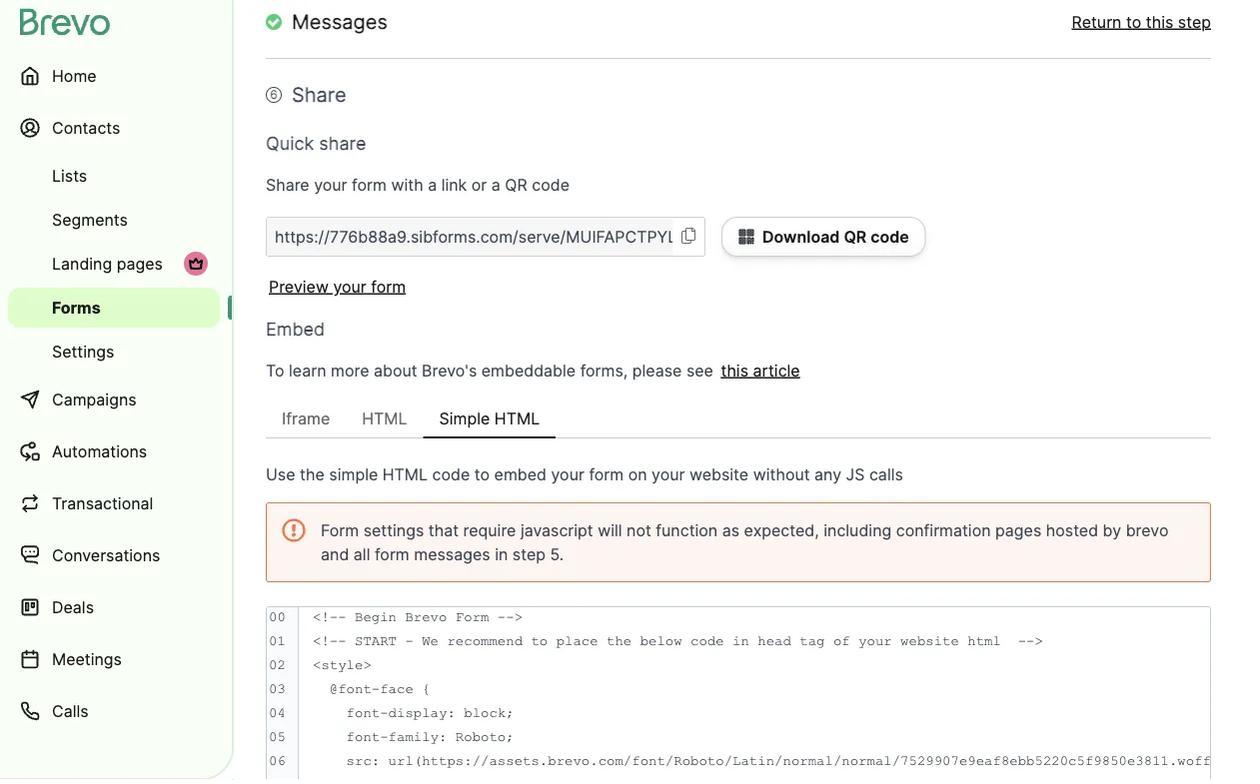 Task type: vqa. For each thing, say whether or not it's contained in the screenshot.
'Code' to the left
yes



Task type: describe. For each thing, give the bounding box(es) containing it.
use the simple html code to embed your form on your website without any js calls
[[266, 465, 903, 484]]

to learn more about brevo's embeddable forms, please see this article
[[266, 361, 800, 380]]

confirmation
[[896, 521, 991, 540]]

segments
[[52, 210, 128, 229]]

campaigns link
[[8, 376, 220, 424]]

messages
[[414, 545, 490, 564]]

calls link
[[8, 688, 220, 736]]

in
[[495, 545, 508, 564]]

meetings
[[52, 650, 122, 669]]

form left the with
[[352, 175, 387, 194]]

lists
[[52, 166, 87, 185]]

00 01 02 03 04 05 06
[[269, 610, 286, 769]]

00
[[269, 610, 286, 625]]

brevo
[[1126, 521, 1169, 540]]

06
[[269, 754, 286, 769]]

please
[[633, 361, 682, 380]]

deals link
[[8, 584, 220, 632]]

preview your form link
[[266, 277, 406, 296]]

02
[[269, 658, 286, 673]]

simple html link
[[423, 399, 556, 439]]

calls
[[870, 465, 903, 484]]

see
[[687, 361, 714, 380]]

transactional link
[[8, 480, 220, 528]]

embed
[[494, 465, 547, 484]]

automations
[[52, 442, 147, 461]]

left___rvooi image
[[188, 256, 204, 272]]

03
[[269, 682, 286, 697]]

not
[[627, 521, 651, 540]]

as
[[722, 521, 740, 540]]

by
[[1103, 521, 1122, 540]]

forms link
[[8, 288, 220, 328]]

conversations link
[[8, 532, 220, 580]]

quick
[[266, 132, 314, 154]]

settings link
[[8, 332, 220, 372]]

form settings that require javascript will not function as expected, including confirmation pages hosted by brevo and all form messages in step 5.
[[321, 521, 1169, 564]]

preview your form
[[269, 277, 406, 296]]

step inside 'return to this step' button
[[1178, 12, 1211, 31]]

conversations
[[52, 546, 160, 565]]

without
[[753, 465, 810, 484]]

0 horizontal spatial to
[[475, 465, 490, 484]]

home link
[[8, 52, 220, 100]]

campaigns
[[52, 390, 137, 409]]

home
[[52, 66, 97, 85]]

all
[[354, 545, 370, 564]]

forms,
[[580, 361, 628, 380]]

simple html
[[439, 409, 540, 428]]

form up about
[[371, 277, 406, 296]]

6
[[270, 87, 278, 102]]

0 horizontal spatial this
[[721, 361, 749, 380]]

on
[[628, 465, 647, 484]]

download qr code
[[763, 227, 909, 246]]

website
[[690, 465, 749, 484]]

html inside 'link'
[[495, 409, 540, 428]]

to
[[266, 361, 284, 380]]

brevo's
[[422, 361, 477, 380]]

step inside form settings that require javascript will not function as expected, including confirmation pages hosted by brevo and all form messages in step 5.
[[513, 545, 546, 564]]

embeddable
[[482, 361, 576, 380]]

transactional
[[52, 494, 153, 513]]

your right preview
[[333, 277, 367, 296]]

5.
[[550, 545, 564, 564]]

pages inside "link"
[[117, 254, 163, 273]]

quick share
[[266, 132, 366, 154]]

about
[[374, 361, 417, 380]]

lists link
[[8, 156, 220, 196]]

simple
[[329, 465, 378, 484]]

iframe
[[282, 409, 330, 428]]

messages
[[292, 9, 388, 34]]

or
[[472, 175, 487, 194]]

html down about
[[362, 409, 407, 428]]

contacts link
[[8, 104, 220, 152]]

1 horizontal spatial code
[[532, 175, 570, 194]]



Task type: locate. For each thing, give the bounding box(es) containing it.
preview
[[269, 277, 329, 296]]

html
[[362, 409, 407, 428], [495, 409, 540, 428], [383, 465, 428, 484]]

simple
[[439, 409, 490, 428]]

step
[[1178, 12, 1211, 31], [513, 545, 546, 564]]

segments link
[[8, 200, 220, 240]]

return to this step
[[1072, 12, 1211, 31]]

step right the return
[[1178, 12, 1211, 31]]

return image
[[266, 14, 282, 30]]

calls
[[52, 702, 89, 721]]

form left the on
[[589, 465, 624, 484]]

0 vertical spatial pages
[[117, 254, 163, 273]]

learn
[[289, 361, 326, 380]]

function
[[656, 521, 718, 540]]

qr inside button
[[844, 227, 867, 246]]

and
[[321, 545, 349, 564]]

a
[[428, 175, 437, 194], [492, 175, 501, 194]]

return to this step button
[[1072, 10, 1211, 34]]

meetings link
[[8, 636, 220, 684]]

deals
[[52, 598, 94, 617]]

to inside 'return to this step' button
[[1126, 12, 1142, 31]]

require
[[463, 521, 516, 540]]

form
[[352, 175, 387, 194], [371, 277, 406, 296], [589, 465, 624, 484], [375, 545, 410, 564]]

1 vertical spatial share
[[266, 175, 310, 194]]

1 vertical spatial step
[[513, 545, 546, 564]]

2 horizontal spatial code
[[871, 227, 909, 246]]

landing pages link
[[8, 244, 220, 284]]

0 horizontal spatial qr
[[505, 175, 527, 194]]

share right 6
[[292, 82, 346, 107]]

a left link on the top of page
[[428, 175, 437, 194]]

this
[[1146, 12, 1174, 31], [721, 361, 749, 380]]

javascript
[[521, 521, 593, 540]]

code up that
[[432, 465, 470, 484]]

download qr code button
[[722, 217, 926, 257]]

expected,
[[744, 521, 819, 540]]

including
[[824, 521, 892, 540]]

link
[[441, 175, 467, 194]]

0 vertical spatial to
[[1126, 12, 1142, 31]]

js
[[846, 465, 865, 484]]

0 vertical spatial this
[[1146, 12, 1174, 31]]

1 vertical spatial to
[[475, 465, 490, 484]]

1 horizontal spatial this
[[1146, 12, 1174, 31]]

04
[[269, 706, 286, 721]]

0 horizontal spatial step
[[513, 545, 546, 564]]

the
[[300, 465, 325, 484]]

your right the "embed"
[[551, 465, 585, 484]]

None text field
[[267, 218, 673, 256]]

your
[[314, 175, 347, 194], [333, 277, 367, 296], [551, 465, 585, 484], [652, 465, 685, 484]]

qr
[[505, 175, 527, 194], [844, 227, 867, 246]]

this inside button
[[1146, 12, 1174, 31]]

0 horizontal spatial pages
[[117, 254, 163, 273]]

to left the "embed"
[[475, 465, 490, 484]]

share for share
[[292, 82, 346, 107]]

landing
[[52, 254, 112, 273]]

settings
[[52, 342, 114, 361]]

settings
[[363, 521, 424, 540]]

01
[[269, 634, 286, 649]]

2 a from the left
[[492, 175, 501, 194]]

share down quick
[[266, 175, 310, 194]]

1 horizontal spatial qr
[[844, 227, 867, 246]]

1 vertical spatial qr
[[844, 227, 867, 246]]

html down embeddable
[[495, 409, 540, 428]]

step right 'in'
[[513, 545, 546, 564]]

1 a from the left
[[428, 175, 437, 194]]

pages inside form settings that require javascript will not function as expected, including confirmation pages hosted by brevo and all form messages in step 5.
[[996, 521, 1042, 540]]

forms
[[52, 298, 101, 317]]

pages
[[117, 254, 163, 273], [996, 521, 1042, 540]]

to right the return
[[1126, 12, 1142, 31]]

iframe link
[[266, 399, 346, 439]]

embed
[[266, 318, 325, 340]]

0 vertical spatial share
[[292, 82, 346, 107]]

code right download
[[871, 227, 909, 246]]

article
[[753, 361, 800, 380]]

2 vertical spatial code
[[432, 465, 470, 484]]

this right the return
[[1146, 12, 1174, 31]]

0 vertical spatial step
[[1178, 12, 1211, 31]]

1 horizontal spatial a
[[492, 175, 501, 194]]

download
[[763, 227, 840, 246]]

landing pages
[[52, 254, 163, 273]]

form
[[321, 521, 359, 540]]

1 horizontal spatial pages
[[996, 521, 1042, 540]]

1 horizontal spatial step
[[1178, 12, 1211, 31]]

will
[[598, 521, 622, 540]]

code
[[532, 175, 570, 194], [871, 227, 909, 246], [432, 465, 470, 484]]

your right the on
[[652, 465, 685, 484]]

more
[[331, 361, 369, 380]]

your down share
[[314, 175, 347, 194]]

form inside form settings that require javascript will not function as expected, including confirmation pages hosted by brevo and all form messages in step 5.
[[375, 545, 410, 564]]

html right 'simple' on the bottom
[[383, 465, 428, 484]]

to
[[1126, 12, 1142, 31], [475, 465, 490, 484]]

pages down the "segments" link
[[117, 254, 163, 273]]

code inside button
[[871, 227, 909, 246]]

1 horizontal spatial to
[[1126, 12, 1142, 31]]

html link
[[346, 399, 423, 439]]

a right or
[[492, 175, 501, 194]]

1 vertical spatial pages
[[996, 521, 1042, 540]]

automations link
[[8, 428, 220, 476]]

0 vertical spatial qr
[[505, 175, 527, 194]]

return
[[1072, 12, 1122, 31]]

this article link
[[718, 361, 800, 380]]

1 vertical spatial this
[[721, 361, 749, 380]]

contacts
[[52, 118, 120, 137]]

0 vertical spatial code
[[532, 175, 570, 194]]

that
[[429, 521, 459, 540]]

share for share your form with a link or a qr code
[[266, 175, 310, 194]]

share your form with a link or a qr code
[[266, 175, 570, 194]]

this right see
[[721, 361, 749, 380]]

0 horizontal spatial a
[[428, 175, 437, 194]]

0 horizontal spatial code
[[432, 465, 470, 484]]

code right or
[[532, 175, 570, 194]]

pages left hosted
[[996, 521, 1042, 540]]

with
[[391, 175, 423, 194]]

qr right download
[[844, 227, 867, 246]]

05
[[269, 730, 286, 745]]

1 vertical spatial code
[[871, 227, 909, 246]]

share
[[319, 132, 366, 154]]

qr right or
[[505, 175, 527, 194]]

any
[[815, 465, 842, 484]]

form down settings
[[375, 545, 410, 564]]

use
[[266, 465, 295, 484]]



